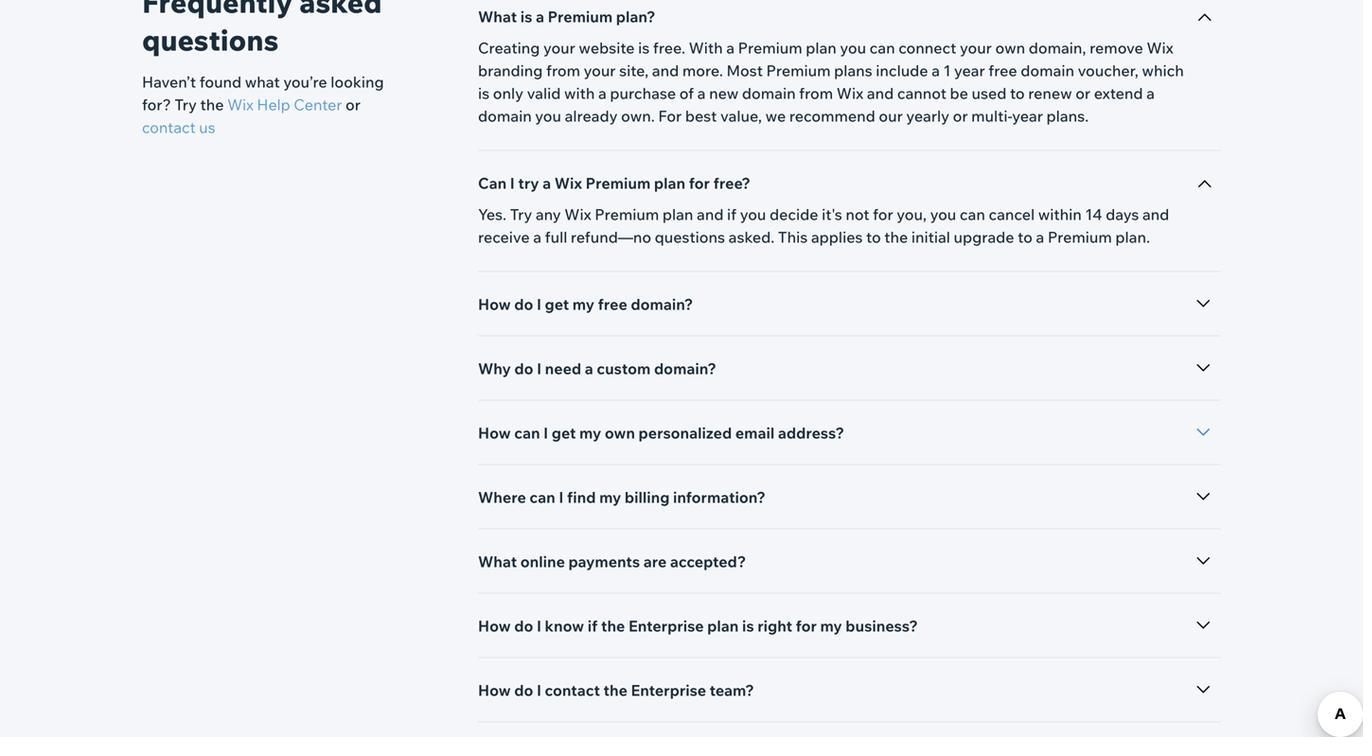 Task type: locate. For each thing, give the bounding box(es) containing it.
my left business?
[[820, 617, 842, 636]]

questions
[[142, 22, 279, 58], [655, 228, 725, 247]]

1 vertical spatial try
[[510, 205, 532, 224]]

you up plans
[[840, 38, 866, 57]]

own
[[995, 38, 1025, 57], [605, 424, 635, 443]]

get
[[545, 295, 569, 314], [552, 424, 576, 443]]

and
[[652, 61, 679, 80], [867, 84, 894, 103], [697, 205, 724, 224], [1142, 205, 1169, 224]]

what up creating
[[478, 7, 517, 26]]

your
[[543, 38, 575, 57], [960, 38, 992, 57], [584, 61, 616, 80]]

own up where can i find my billing information?
[[605, 424, 635, 443]]

domain up renew
[[1021, 61, 1074, 80]]

online
[[520, 552, 565, 571]]

your up 'used'
[[960, 38, 992, 57]]

your down "what is a premium plan?"
[[543, 38, 575, 57]]

3 do from the top
[[514, 617, 533, 636]]

from up recommend
[[799, 84, 833, 103]]

do
[[514, 295, 533, 314], [514, 359, 533, 378], [514, 617, 533, 636], [514, 681, 533, 700]]

the inside yes. try any wix premium plan and if you decide it's not for you, you can cancel within 14 days and receive a full refund—no questions asked. this applies to the initial upgrade to a premium plan.
[[884, 228, 908, 247]]

14
[[1085, 205, 1102, 224]]

1 how from the top
[[478, 295, 511, 314]]

0 horizontal spatial from
[[546, 61, 580, 80]]

extend
[[1094, 84, 1143, 103]]

1 what from the top
[[478, 7, 517, 26]]

1 do from the top
[[514, 295, 533, 314]]

domain?
[[631, 295, 693, 314], [654, 359, 716, 378]]

is up site,
[[638, 38, 650, 57]]

enterprise left team?
[[631, 681, 706, 700]]

1 vertical spatial what
[[478, 552, 517, 571]]

free.
[[653, 38, 685, 57]]

if inside yes. try any wix premium plan and if you decide it's not for you, you can cancel within 14 days and receive a full refund—no questions asked. this applies to the initial upgrade to a premium plan.
[[727, 205, 737, 224]]

where can i find my billing information?
[[478, 488, 766, 507]]

domain
[[1021, 61, 1074, 80], [742, 84, 796, 103], [478, 106, 532, 125]]

for right not
[[873, 205, 893, 224]]

0 vertical spatial if
[[727, 205, 737, 224]]

within
[[1038, 205, 1082, 224]]

0 horizontal spatial or
[[346, 95, 361, 114]]

0 vertical spatial questions
[[142, 22, 279, 58]]

my right find in the bottom left of the page
[[599, 488, 621, 507]]

domain? right custom in the left of the page
[[654, 359, 716, 378]]

try up contact us link
[[175, 95, 197, 114]]

4 how from the top
[[478, 681, 511, 700]]

my for own
[[579, 424, 601, 443]]

or down looking
[[346, 95, 361, 114]]

initial
[[911, 228, 950, 247]]

1 vertical spatial domain?
[[654, 359, 716, 378]]

more.
[[682, 61, 723, 80]]

for inside yes. try any wix premium plan and if you decide it's not for you, you can cancel within 14 days and receive a full refund—no questions asked. this applies to the initial upgrade to a premium plan.
[[873, 205, 893, 224]]

my for billing
[[599, 488, 621, 507]]

0 vertical spatial get
[[545, 295, 569, 314]]

what for what online payments are accepted?
[[478, 552, 517, 571]]

year down renew
[[1012, 106, 1043, 125]]

1 horizontal spatial free
[[988, 61, 1017, 80]]

a
[[536, 7, 544, 26], [726, 38, 735, 57], [932, 61, 940, 80], [598, 84, 607, 103], [697, 84, 706, 103], [1146, 84, 1155, 103], [543, 174, 551, 193], [533, 228, 541, 247], [1036, 228, 1044, 247], [585, 359, 593, 378]]

2 do from the top
[[514, 359, 533, 378]]

questions down "frequently"
[[142, 22, 279, 58]]

value,
[[720, 106, 762, 125]]

0 vertical spatial what
[[478, 7, 517, 26]]

need
[[545, 359, 581, 378]]

you
[[840, 38, 866, 57], [535, 106, 561, 125], [740, 205, 766, 224], [930, 205, 956, 224]]

2 what from the top
[[478, 552, 517, 571]]

1 horizontal spatial try
[[510, 205, 532, 224]]

0 vertical spatial contact
[[142, 118, 196, 137]]

try the wix help center or contact us
[[142, 95, 361, 137]]

my for free
[[572, 295, 594, 314]]

try left any at the top left of page
[[510, 205, 532, 224]]

1 horizontal spatial year
[[1012, 106, 1043, 125]]

how for how do i know if the enterprise plan is right for my business?
[[478, 617, 511, 636]]

to inside creating your website is free. with a premium plan you can connect your own domain, remove wix branding from your site, and more. most premium plans include a 1 year free domain voucher, which is only valid with a purchase of a new domain from wix and cannot be used to renew or extend a domain you already own. for best value, we recommend our yearly or multi-year plans.
[[1010, 84, 1025, 103]]

1 vertical spatial for
[[873, 205, 893, 224]]

voucher,
[[1078, 61, 1139, 80]]

can up where
[[514, 424, 540, 443]]

3 how from the top
[[478, 617, 511, 636]]

1 vertical spatial get
[[552, 424, 576, 443]]

2 horizontal spatial for
[[873, 205, 893, 224]]

can left find in the bottom left of the page
[[529, 488, 555, 507]]

domain down only
[[478, 106, 532, 125]]

how for how can i get my own personalized email address?
[[478, 424, 511, 443]]

domain? up custom in the left of the page
[[631, 295, 693, 314]]

enterprise down are
[[628, 617, 704, 636]]

is up creating
[[520, 7, 532, 26]]

0 horizontal spatial if
[[588, 617, 598, 636]]

billing
[[625, 488, 670, 507]]

full
[[545, 228, 567, 247]]

already
[[565, 106, 618, 125]]

my up why do i need a custom domain?
[[572, 295, 594, 314]]

wix
[[1147, 38, 1174, 57], [837, 84, 863, 103], [227, 95, 254, 114], [554, 174, 582, 193], [564, 205, 591, 224]]

include
[[876, 61, 928, 80]]

or up plans.
[[1075, 84, 1091, 103]]

branding
[[478, 61, 543, 80]]

0 horizontal spatial for
[[689, 174, 710, 193]]

1 horizontal spatial contact
[[545, 681, 600, 700]]

0 vertical spatial free
[[988, 61, 1017, 80]]

what left online at the left of the page
[[478, 552, 517, 571]]

own.
[[621, 106, 655, 125]]

1 vertical spatial domain
[[742, 84, 796, 103]]

1 horizontal spatial questions
[[655, 228, 725, 247]]

contact down know at bottom
[[545, 681, 600, 700]]

2 vertical spatial for
[[796, 617, 817, 636]]

purchase
[[610, 84, 676, 103]]

you're
[[283, 72, 327, 91]]

the
[[200, 95, 224, 114], [884, 228, 908, 247], [601, 617, 625, 636], [603, 681, 627, 700]]

0 vertical spatial own
[[995, 38, 1025, 57]]

1 horizontal spatial your
[[584, 61, 616, 80]]

1 horizontal spatial or
[[953, 106, 968, 125]]

wix help center link
[[227, 93, 342, 116]]

2 horizontal spatial your
[[960, 38, 992, 57]]

new
[[709, 84, 739, 103]]

0 horizontal spatial questions
[[142, 22, 279, 58]]

get for can
[[552, 424, 576, 443]]

what
[[245, 72, 280, 91]]

plan inside yes. try any wix premium plan and if you decide it's not for you, you can cancel within 14 days and receive a full refund—no questions asked. this applies to the initial upgrade to a premium plan.
[[662, 205, 693, 224]]

1 vertical spatial own
[[605, 424, 635, 443]]

for left free?
[[689, 174, 710, 193]]

if right know at bottom
[[588, 617, 598, 636]]

yes. try any wix premium plan and if you decide it's not for you, you can cancel within 14 days and receive a full refund—no questions asked. this applies to the initial upgrade to a premium plan.
[[478, 205, 1169, 247]]

0 horizontal spatial free
[[598, 295, 627, 314]]

plan down can i try a wix premium plan for free?
[[662, 205, 693, 224]]

for right right
[[796, 617, 817, 636]]

your down website
[[584, 61, 616, 80]]

own inside creating your website is free. with a premium plan you can connect your own domain, remove wix branding from your site, and more. most premium plans include a 1 year free domain voucher, which is only valid with a purchase of a new domain from wix and cannot be used to renew or extend a domain you already own. for best value, we recommend our yearly or multi-year plans.
[[995, 38, 1025, 57]]

to
[[1010, 84, 1025, 103], [866, 228, 881, 247], [1018, 228, 1033, 247]]

wix up any at the top left of page
[[554, 174, 582, 193]]

0 horizontal spatial contact
[[142, 118, 196, 137]]

1 vertical spatial enterprise
[[631, 681, 706, 700]]

domain? for why do i need a custom domain?
[[654, 359, 716, 378]]

1 horizontal spatial own
[[995, 38, 1025, 57]]

2 how from the top
[[478, 424, 511, 443]]

year right '1'
[[954, 61, 985, 80]]

yes.
[[478, 205, 507, 224]]

help
[[257, 95, 290, 114]]

applies
[[811, 228, 863, 247]]

it's
[[822, 205, 842, 224]]

center
[[294, 95, 342, 114]]

0 vertical spatial from
[[546, 61, 580, 80]]

can up include
[[870, 38, 895, 57]]

0 horizontal spatial domain
[[478, 106, 532, 125]]

my
[[572, 295, 594, 314], [579, 424, 601, 443], [599, 488, 621, 507], [820, 617, 842, 636]]

which
[[1142, 61, 1184, 80]]

plan?
[[616, 7, 655, 26]]

wix right any at the top left of page
[[564, 205, 591, 224]]

1 horizontal spatial from
[[799, 84, 833, 103]]

from up with
[[546, 61, 580, 80]]

or inside try the wix help center or contact us
[[346, 95, 361, 114]]

wix down found
[[227, 95, 254, 114]]

right
[[757, 617, 792, 636]]

plan up plans
[[806, 38, 837, 57]]

email
[[735, 424, 775, 443]]

get up need
[[545, 295, 569, 314]]

can up upgrade
[[960, 205, 985, 224]]

1 vertical spatial questions
[[655, 228, 725, 247]]

plans
[[834, 61, 872, 80]]

0 horizontal spatial year
[[954, 61, 985, 80]]

can inside creating your website is free. with a premium plan you can connect your own domain, remove wix branding from your site, and more. most premium plans include a 1 year free domain voucher, which is only valid with a purchase of a new domain from wix and cannot be used to renew or extend a domain you already own. for best value, we recommend our yearly or multi-year plans.
[[870, 38, 895, 57]]

0 horizontal spatial try
[[175, 95, 197, 114]]

frequently
[[142, 0, 293, 20]]

you down valid
[[535, 106, 561, 125]]

to right 'used'
[[1010, 84, 1025, 103]]

can i try a wix premium plan for free?
[[478, 174, 750, 193]]

know
[[545, 617, 584, 636]]

1 vertical spatial from
[[799, 84, 833, 103]]

asked.
[[729, 228, 775, 247]]

free up custom in the left of the page
[[598, 295, 627, 314]]

how
[[478, 295, 511, 314], [478, 424, 511, 443], [478, 617, 511, 636], [478, 681, 511, 700]]

if up asked.
[[727, 205, 737, 224]]

or down be on the right of the page
[[953, 106, 968, 125]]

you up asked.
[[740, 205, 766, 224]]

0 vertical spatial year
[[954, 61, 985, 80]]

0 vertical spatial domain?
[[631, 295, 693, 314]]

1 horizontal spatial if
[[727, 205, 737, 224]]

contact down for? in the left of the page
[[142, 118, 196, 137]]

and down free?
[[697, 205, 724, 224]]

any
[[536, 205, 561, 224]]

my down why do i need a custom domain?
[[579, 424, 601, 443]]

free inside creating your website is free. with a premium plan you can connect your own domain, remove wix branding from your site, and more. most premium plans include a 1 year free domain voucher, which is only valid with a purchase of a new domain from wix and cannot be used to renew or extend a domain you already own. for best value, we recommend our yearly or multi-year plans.
[[988, 61, 1017, 80]]

do for contact
[[514, 681, 533, 700]]

2 horizontal spatial or
[[1075, 84, 1091, 103]]

to down not
[[866, 228, 881, 247]]

i
[[510, 174, 515, 193], [537, 295, 541, 314], [537, 359, 541, 378], [543, 424, 548, 443], [559, 488, 564, 507], [537, 617, 541, 636], [537, 681, 541, 700]]

from
[[546, 61, 580, 80], [799, 84, 833, 103]]

free up 'used'
[[988, 61, 1017, 80]]

enterprise
[[628, 617, 704, 636], [631, 681, 706, 700]]

own left domain,
[[995, 38, 1025, 57]]

domain up we
[[742, 84, 796, 103]]

for
[[658, 106, 682, 125]]

4 do from the top
[[514, 681, 533, 700]]

0 vertical spatial domain
[[1021, 61, 1074, 80]]

2 vertical spatial domain
[[478, 106, 532, 125]]

0 vertical spatial for
[[689, 174, 710, 193]]

0 vertical spatial try
[[175, 95, 197, 114]]

get down need
[[552, 424, 576, 443]]

wix inside try the wix help center or contact us
[[227, 95, 254, 114]]

recommend
[[789, 106, 875, 125]]

with
[[689, 38, 723, 57]]

questions left asked.
[[655, 228, 725, 247]]

i for how do i know if the enterprise plan is right for my business?
[[537, 617, 541, 636]]

what
[[478, 7, 517, 26], [478, 552, 517, 571]]



Task type: describe. For each thing, give the bounding box(es) containing it.
how can i get my own personalized email address?
[[478, 424, 844, 443]]

cannot
[[897, 84, 946, 103]]

the inside try the wix help center or contact us
[[200, 95, 224, 114]]

try
[[518, 174, 539, 193]]

why do i need a custom domain?
[[478, 359, 716, 378]]

what online payments are accepted?
[[478, 552, 746, 571]]

1 vertical spatial year
[[1012, 106, 1043, 125]]

try inside try the wix help center or contact us
[[175, 95, 197, 114]]

website
[[579, 38, 635, 57]]

custom
[[597, 359, 651, 378]]

1
[[943, 61, 951, 80]]

free?
[[713, 174, 750, 193]]

2 horizontal spatial domain
[[1021, 61, 1074, 80]]

team?
[[710, 681, 754, 700]]

renew
[[1028, 84, 1072, 103]]

accepted?
[[670, 552, 746, 571]]

are
[[643, 552, 667, 571]]

questions inside frequently asked questions
[[142, 22, 279, 58]]

our
[[879, 106, 903, 125]]

not
[[846, 205, 869, 224]]

plan left free?
[[654, 174, 685, 193]]

most
[[726, 61, 763, 80]]

valid
[[527, 84, 561, 103]]

creating
[[478, 38, 540, 57]]

site,
[[619, 61, 649, 80]]

try inside yes. try any wix premium plan and if you decide it's not for you, you can cancel within 14 days and receive a full refund—no questions asked. this applies to the initial upgrade to a premium plan.
[[510, 205, 532, 224]]

for?
[[142, 95, 171, 114]]

i for how can i get my own personalized email address?
[[543, 424, 548, 443]]

you,
[[897, 205, 927, 224]]

how do i contact the enterprise team?
[[478, 681, 754, 700]]

cancel
[[989, 205, 1035, 224]]

do for get
[[514, 295, 533, 314]]

how for how do i contact the enterprise team?
[[478, 681, 511, 700]]

multi-
[[971, 106, 1012, 125]]

what is a premium plan?
[[478, 7, 655, 26]]

days
[[1106, 205, 1139, 224]]

haven't found what you're looking for?
[[142, 72, 384, 114]]

and down free.
[[652, 61, 679, 80]]

creating your website is free. with a premium plan you can connect your own domain, remove wix branding from your site, and more. most premium plans include a 1 year free domain voucher, which is only valid with a purchase of a new domain from wix and cannot be used to renew or extend a domain you already own. for best value, we recommend our yearly or multi-year plans.
[[478, 38, 1184, 125]]

is left only
[[478, 84, 490, 103]]

yearly
[[906, 106, 949, 125]]

get for do
[[545, 295, 569, 314]]

1 vertical spatial if
[[588, 617, 598, 636]]

is left right
[[742, 617, 754, 636]]

domain,
[[1029, 38, 1086, 57]]

can
[[478, 174, 507, 193]]

why
[[478, 359, 511, 378]]

plan left right
[[707, 617, 739, 636]]

asked
[[299, 0, 382, 20]]

of
[[679, 84, 694, 103]]

1 horizontal spatial domain
[[742, 84, 796, 103]]

0 horizontal spatial your
[[543, 38, 575, 57]]

can inside yes. try any wix premium plan and if you decide it's not for you, you can cancel within 14 days and receive a full refund—no questions asked. this applies to the initial upgrade to a premium plan.
[[960, 205, 985, 224]]

and up 'our'
[[867, 84, 894, 103]]

questions inside yes. try any wix premium plan and if you decide it's not for you, you can cancel within 14 days and receive a full refund—no questions asked. this applies to the initial upgrade to a premium plan.
[[655, 228, 725, 247]]

do for need
[[514, 359, 533, 378]]

1 horizontal spatial for
[[796, 617, 817, 636]]

with
[[564, 84, 595, 103]]

refund—no
[[571, 228, 651, 247]]

found
[[199, 72, 242, 91]]

how do i get my free domain?
[[478, 295, 693, 314]]

find
[[567, 488, 596, 507]]

this
[[778, 228, 808, 247]]

we
[[765, 106, 786, 125]]

i for how do i get my free domain?
[[537, 295, 541, 314]]

haven't
[[142, 72, 196, 91]]

domain? for how do i get my free domain?
[[631, 295, 693, 314]]

best
[[685, 106, 717, 125]]

what for what is a premium plan?
[[478, 7, 517, 26]]

payments
[[568, 552, 640, 571]]

1 vertical spatial contact
[[545, 681, 600, 700]]

wix inside yes. try any wix premium plan and if you decide it's not for you, you can cancel within 14 days and receive a full refund—no questions asked. this applies to the initial upgrade to a premium plan.
[[564, 205, 591, 224]]

upgrade
[[954, 228, 1014, 247]]

i for where can i find my billing information?
[[559, 488, 564, 507]]

plan inside creating your website is free. with a premium plan you can connect your own domain, remove wix branding from your site, and more. most premium plans include a 1 year free domain voucher, which is only valid with a purchase of a new domain from wix and cannot be used to renew or extend a domain you already own. for best value, we recommend our yearly or multi-year plans.
[[806, 38, 837, 57]]

and up plan. at the right
[[1142, 205, 1169, 224]]

contact inside try the wix help center or contact us
[[142, 118, 196, 137]]

contact us link
[[142, 116, 215, 139]]

remove
[[1090, 38, 1143, 57]]

decide
[[770, 205, 818, 224]]

be
[[950, 84, 968, 103]]

i for why do i need a custom domain?
[[537, 359, 541, 378]]

wix up which
[[1147, 38, 1174, 57]]

where
[[478, 488, 526, 507]]

frequently asked questions
[[142, 0, 382, 58]]

you up initial
[[930, 205, 956, 224]]

do for know
[[514, 617, 533, 636]]

receive
[[478, 228, 530, 247]]

how do i know if the enterprise plan is right for my business?
[[478, 617, 918, 636]]

wix down plans
[[837, 84, 863, 103]]

0 vertical spatial enterprise
[[628, 617, 704, 636]]

information?
[[673, 488, 766, 507]]

to down cancel
[[1018, 228, 1033, 247]]

1 vertical spatial free
[[598, 295, 627, 314]]

used
[[972, 84, 1007, 103]]

0 horizontal spatial own
[[605, 424, 635, 443]]

how for how do i get my free domain?
[[478, 295, 511, 314]]

connect
[[898, 38, 956, 57]]

address?
[[778, 424, 844, 443]]

looking
[[331, 72, 384, 91]]

business?
[[846, 617, 918, 636]]

plans.
[[1046, 106, 1089, 125]]

only
[[493, 84, 523, 103]]

i for how do i contact the enterprise team?
[[537, 681, 541, 700]]



Task type: vqa. For each thing, say whether or not it's contained in the screenshot.
bottom the Try
yes



